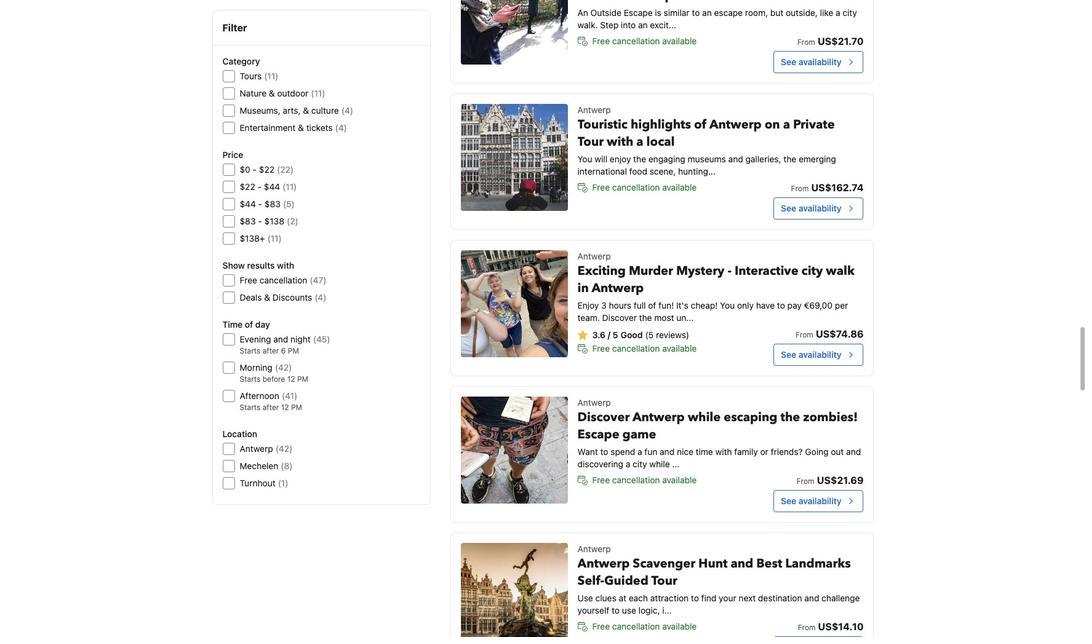 Task type: vqa. For each thing, say whether or not it's contained in the screenshot.


Task type: describe. For each thing, give the bounding box(es) containing it.
(22)
[[277, 164, 294, 175]]

entertainment
[[240, 123, 296, 133]]

filter
[[223, 22, 247, 33]]

friends?
[[771, 447, 803, 457]]

and inside antwerp touristic highlights of antwerp on a private tour with a local you will enjoy the engaging museums and galleries, the emerging international food scene, hunting...
[[729, 154, 744, 164]]

free down 3.6 at the bottom right of the page
[[593, 344, 610, 354]]

with inside antwerp touristic highlights of antwerp on a private tour with a local you will enjoy the engaging museums and galleries, the emerging international food scene, hunting...
[[607, 134, 634, 150]]

- inside the "antwerp exciting murder mystery - interactive city walk in antwerp enjoy 3 hours full of fun! it's cheap! you only have to pay €69,00 per team. discover the most un..."
[[728, 263, 732, 280]]

free for antwerp scavenger hunt and best landmarks self-guided tour
[[593, 622, 610, 632]]

starts for afternoon
[[240, 403, 261, 412]]

to inside the "antwerp exciting murder mystery - interactive city walk in antwerp enjoy 3 hours full of fun! it's cheap! you only have to pay €69,00 per team. discover the most un..."
[[778, 300, 786, 311]]

out
[[831, 447, 844, 457]]

results
[[247, 260, 275, 271]]

nice
[[677, 447, 694, 457]]

tours (11)
[[240, 71, 278, 81]]

a down "spend"
[[626, 459, 631, 470]]

afternoon (41) starts after 12 pm
[[240, 391, 302, 412]]

(5)
[[283, 199, 295, 209]]

...
[[673, 459, 680, 470]]

nature & outdoor (11)
[[240, 88, 325, 99]]

i...
[[663, 606, 672, 616]]

discover inside the "antwerp exciting murder mystery - interactive city walk in antwerp enjoy 3 hours full of fun! it's cheap! you only have to pay €69,00 per team. discover the most un..."
[[603, 313, 637, 323]]

city inside the "antwerp exciting murder mystery - interactive city walk in antwerp enjoy 3 hours full of fun! it's cheap! you only have to pay €69,00 per team. discover the most un..."
[[802, 263, 823, 280]]

outside,
[[786, 7, 818, 18]]

from us$14.10
[[798, 622, 864, 633]]

(11) up nature & outdoor (11)
[[264, 71, 278, 81]]

museums,
[[240, 105, 281, 116]]

& for discounts
[[264, 292, 270, 303]]

un...
[[677, 313, 694, 323]]

free cancellation (47)
[[240, 275, 327, 286]]

0 horizontal spatial an
[[638, 20, 648, 30]]

$22 - $44 (11)
[[240, 182, 297, 192]]

5
[[613, 330, 618, 340]]

and left challenge
[[805, 593, 820, 604]]

3 free cancellation available from the top
[[593, 344, 697, 354]]

from for an outside escape is similar to an escape room, but outside, like a city walk. step into an excit...
[[798, 38, 816, 47]]

and up ...
[[660, 447, 675, 457]]

turnhout (1)
[[240, 478, 288, 489]]

€69,00
[[804, 300, 833, 311]]

availability for city
[[799, 350, 842, 360]]

day
[[255, 320, 270, 330]]

spend
[[611, 447, 636, 457]]

family
[[735, 447, 758, 457]]

antwerp discover antwerp while escaping the zombies! escape game want to spend a fun and nice time with family or friends? going out and discovering a city while ...
[[578, 398, 861, 470]]

of inside the "antwerp exciting murder mystery - interactive city walk in antwerp enjoy 3 hours full of fun! it's cheap! you only have to pay €69,00 per team. discover the most un..."
[[648, 300, 657, 311]]

from us$21.69
[[797, 475, 864, 486]]

see availability for city
[[781, 350, 842, 360]]

landmarks
[[786, 556, 851, 573]]

see availability for zombies!
[[781, 496, 842, 507]]

the right galleries,
[[784, 154, 797, 164]]

1 vertical spatial with
[[277, 260, 294, 271]]

night
[[291, 334, 311, 345]]

discover inside antwerp discover antwerp while escaping the zombies! escape game want to spend a fun and nice time with family or friends? going out and discovering a city while ...
[[578, 409, 630, 426]]

hunting...
[[679, 166, 716, 177]]

galleries,
[[746, 154, 782, 164]]

(11) up (5)
[[283, 182, 297, 192]]

(1)
[[278, 478, 288, 489]]

outside
[[591, 7, 622, 18]]

culture
[[311, 105, 339, 116]]

want
[[578, 447, 598, 457]]

self guided outside escape private walking tour in antwerpen image
[[461, 0, 568, 65]]

hours
[[609, 300, 632, 311]]

fun
[[645, 447, 658, 457]]

and right out
[[847, 447, 861, 457]]

good
[[621, 330, 643, 340]]

tours
[[240, 71, 262, 81]]

escaping
[[724, 409, 778, 426]]

2 vertical spatial of
[[245, 320, 253, 330]]

a left local
[[637, 134, 644, 150]]

free for touristic highlights of antwerp on a private tour with a local
[[593, 182, 610, 193]]

murder
[[629, 263, 673, 280]]

escape
[[714, 7, 743, 18]]

is
[[655, 7, 662, 18]]

$138+
[[240, 233, 265, 244]]

see for on
[[781, 203, 797, 214]]

local
[[647, 134, 675, 150]]

escape inside an outside escape is similar to an escape room, but outside, like a city walk. step into an excit...
[[624, 7, 653, 18]]

a right on at the right
[[784, 116, 791, 133]]

museums
[[688, 154, 726, 164]]

find
[[702, 593, 717, 604]]

from for exciting murder mystery - interactive city walk in antwerp
[[796, 331, 814, 340]]

availability for zombies!
[[799, 496, 842, 507]]

will
[[595, 154, 608, 164]]

cancellation for touristic highlights of antwerp on a private tour with a local
[[613, 182, 660, 193]]

1 see availability from the top
[[781, 57, 842, 67]]

time
[[696, 447, 713, 457]]

deals & discounts (4)
[[240, 292, 327, 303]]

fun!
[[659, 300, 674, 311]]

cheap!
[[691, 300, 718, 311]]

with inside antwerp discover antwerp while escaping the zombies! escape game want to spend a fun and nice time with family or friends? going out and discovering a city while ...
[[716, 447, 732, 457]]

(11) up culture
[[311, 88, 325, 99]]

challenge
[[822, 593, 860, 604]]

1 see from the top
[[781, 57, 797, 67]]

reviews)
[[656, 330, 690, 340]]

6
[[281, 347, 286, 356]]

12 for (41)
[[281, 403, 289, 412]]

highlights
[[631, 116, 691, 133]]

cancellation for discover antwerp while escaping the zombies! escape game
[[613, 475, 660, 486]]

$138
[[264, 216, 284, 227]]

$138+ (11)
[[240, 233, 282, 244]]

us$74.86
[[816, 329, 864, 340]]

3 available from the top
[[663, 344, 697, 354]]

going
[[806, 447, 829, 457]]

cancellation for an outside escape is similar to an escape room, but outside, like a city walk. step into an excit...
[[613, 36, 660, 46]]

destination
[[758, 593, 803, 604]]

after inside 'evening and night (45) starts after 6 pm'
[[263, 347, 279, 356]]

(47)
[[310, 275, 327, 286]]

show results with
[[223, 260, 294, 271]]

us$162.74
[[812, 182, 864, 193]]

available for touristic highlights of antwerp on a private tour with a local
[[663, 182, 697, 193]]

you inside the "antwerp exciting murder mystery - interactive city walk in antwerp enjoy 3 hours full of fun! it's cheap! you only have to pay €69,00 per team. discover the most un..."
[[720, 300, 735, 311]]

on
[[765, 116, 780, 133]]

tour inside antwerp touristic highlights of antwerp on a private tour with a local you will enjoy the engaging museums and galleries, the emerging international food scene, hunting...
[[578, 134, 604, 150]]

us$21.69
[[817, 475, 864, 486]]

touristic highlights of antwerp on a private tour with a local image
[[461, 104, 568, 211]]

from us$74.86
[[796, 329, 864, 340]]

excit...
[[650, 20, 676, 30]]

pay
[[788, 300, 802, 311]]

(5
[[646, 330, 654, 340]]

see availability for a
[[781, 203, 842, 214]]

1 horizontal spatial an
[[703, 7, 712, 18]]

entertainment & tickets (4)
[[240, 123, 347, 133]]

available for discover antwerp while escaping the zombies! escape game
[[663, 475, 697, 486]]

pm for (42)
[[297, 375, 308, 384]]

the inside the "antwerp exciting murder mystery - interactive city walk in antwerp enjoy 3 hours full of fun! it's cheap! you only have to pay €69,00 per team. discover the most un..."
[[639, 313, 652, 323]]

the up food at the right of page
[[634, 154, 646, 164]]

museums, arts, & culture (4)
[[240, 105, 353, 116]]

interactive
[[735, 263, 799, 280]]

after inside afternoon (41) starts after 12 pm
[[263, 403, 279, 412]]



Task type: locate. For each thing, give the bounding box(es) containing it.
1 after from the top
[[263, 347, 279, 356]]

available for an outside escape is similar to an escape room, but outside, like a city walk. step into an excit...
[[663, 36, 697, 46]]

cancellation down food at the right of page
[[613, 182, 660, 193]]

free cancellation available
[[593, 36, 697, 46], [593, 182, 697, 193], [593, 344, 697, 354], [593, 475, 697, 486], [593, 622, 697, 632]]

evening
[[240, 334, 271, 345]]

you inside antwerp touristic highlights of antwerp on a private tour with a local you will enjoy the engaging museums and galleries, the emerging international food scene, hunting...
[[578, 154, 593, 164]]

1 horizontal spatial you
[[720, 300, 735, 311]]

1 vertical spatial 12
[[281, 403, 289, 412]]

0 vertical spatial of
[[694, 116, 707, 133]]

(4) for entertainment & tickets (4)
[[335, 123, 347, 133]]

1 vertical spatial discover
[[578, 409, 630, 426]]

1 horizontal spatial tour
[[652, 573, 678, 590]]

city
[[843, 7, 857, 18], [802, 263, 823, 280], [633, 459, 647, 470]]

you
[[578, 154, 593, 164], [720, 300, 735, 311]]

after left 6
[[263, 347, 279, 356]]

- right $0
[[253, 164, 257, 175]]

available down i... at the right bottom
[[663, 622, 697, 632]]

you left will
[[578, 154, 593, 164]]

1 vertical spatial of
[[648, 300, 657, 311]]

2 vertical spatial starts
[[240, 403, 261, 412]]

escape up want
[[578, 427, 620, 443]]

1 availability from the top
[[799, 57, 842, 67]]

2 after from the top
[[263, 403, 279, 412]]

2 horizontal spatial of
[[694, 116, 707, 133]]

2 starts from the top
[[240, 375, 261, 384]]

with right time
[[716, 447, 732, 457]]

1 horizontal spatial city
[[802, 263, 823, 280]]

$0 - $22 (22)
[[240, 164, 294, 175]]

discover down hours
[[603, 313, 637, 323]]

pm inside afternoon (41) starts after 12 pm
[[291, 403, 302, 412]]

3 starts from the top
[[240, 403, 261, 412]]

1 vertical spatial (4)
[[335, 123, 347, 133]]

cancellation for antwerp scavenger hunt and best landmarks self-guided tour
[[613, 622, 660, 632]]

of inside antwerp touristic highlights of antwerp on a private tour with a local you will enjoy the engaging museums and galleries, the emerging international food scene, hunting...
[[694, 116, 707, 133]]

or
[[761, 447, 769, 457]]

3.6
[[593, 330, 606, 340]]

0 vertical spatial $22
[[259, 164, 275, 175]]

1 vertical spatial an
[[638, 20, 648, 30]]

1 horizontal spatial escape
[[624, 7, 653, 18]]

tour down the 'scavenger'
[[652, 573, 678, 590]]

tour inside antwerp antwerp scavenger hunt and best landmarks self-guided tour use clues at each attraction to find your next destination and challenge yourself to use logic, i...
[[652, 573, 678, 590]]

pm
[[288, 347, 299, 356], [297, 375, 308, 384], [291, 403, 302, 412]]

starts down morning
[[240, 375, 261, 384]]

available down excit... on the top
[[663, 36, 697, 46]]

from inside "from us$21.69"
[[797, 477, 815, 486]]

available down reviews)
[[663, 344, 697, 354]]

free
[[593, 36, 610, 46], [593, 182, 610, 193], [240, 275, 257, 286], [593, 344, 610, 354], [593, 475, 610, 486], [593, 622, 610, 632]]

from for discover antwerp while escaping the zombies! escape game
[[797, 477, 815, 486]]

free for discover antwerp while escaping the zombies! escape game
[[593, 475, 610, 486]]

walk.
[[578, 20, 598, 30]]

0 horizontal spatial city
[[633, 459, 647, 470]]

3 see availability from the top
[[781, 350, 842, 360]]

0 horizontal spatial $83
[[240, 216, 256, 227]]

with up free cancellation (47)
[[277, 260, 294, 271]]

see availability
[[781, 57, 842, 67], [781, 203, 842, 214], [781, 350, 842, 360], [781, 496, 842, 507]]

a right like
[[836, 7, 841, 18]]

an outside escape is similar to an escape room, but outside, like a city walk. step into an excit...
[[578, 7, 857, 30]]

0 vertical spatial while
[[688, 409, 721, 426]]

(41)
[[282, 391, 298, 401]]

3 availability from the top
[[799, 350, 842, 360]]

1 vertical spatial tour
[[652, 573, 678, 590]]

available
[[663, 36, 697, 46], [663, 182, 697, 193], [663, 344, 697, 354], [663, 475, 697, 486], [663, 622, 697, 632]]

starts
[[240, 347, 261, 356], [240, 375, 261, 384], [240, 403, 261, 412]]

1 vertical spatial pm
[[297, 375, 308, 384]]

from inside from us$14.10
[[798, 624, 816, 633]]

4 available from the top
[[663, 475, 697, 486]]

guided
[[605, 573, 649, 590]]

0 horizontal spatial while
[[650, 459, 670, 470]]

before
[[263, 375, 285, 384]]

and inside 'evening and night (45) starts after 6 pm'
[[273, 334, 288, 345]]

per
[[835, 300, 849, 311]]

city right like
[[843, 7, 857, 18]]

the up friends?
[[781, 409, 800, 426]]

free cancellation available down 3.6 / 5 good (5 reviews)
[[593, 344, 697, 354]]

logic,
[[639, 606, 660, 616]]

evening and night (45) starts after 6 pm
[[240, 334, 330, 356]]

discovering
[[578, 459, 624, 470]]

antwerp exciting murder mystery - interactive city walk in antwerp enjoy 3 hours full of fun! it's cheap! you only have to pay €69,00 per team. discover the most un...
[[578, 251, 855, 323]]

1 vertical spatial starts
[[240, 375, 261, 384]]

5 free cancellation available from the top
[[593, 622, 697, 632]]

2 free cancellation available from the top
[[593, 182, 697, 193]]

$44 down $22 - $44 (11) at the left
[[240, 199, 256, 209]]

from down going
[[797, 477, 815, 486]]

free for an outside escape is similar to an escape room, but outside, like a city walk. step into an excit...
[[593, 36, 610, 46]]

pm inside the morning (42) starts before 12 pm
[[297, 375, 308, 384]]

private
[[794, 116, 835, 133]]

only
[[738, 300, 754, 311]]

0 vertical spatial (4)
[[342, 105, 353, 116]]

with up enjoy
[[607, 134, 634, 150]]

1 vertical spatial you
[[720, 300, 735, 311]]

mechelen (8)
[[240, 461, 293, 472]]

from us$162.74
[[791, 182, 864, 193]]

& for tickets
[[298, 123, 304, 133]]

0 vertical spatial tour
[[578, 134, 604, 150]]

(11)
[[264, 71, 278, 81], [311, 88, 325, 99], [283, 182, 297, 192], [268, 233, 282, 244]]

pm down (41)
[[291, 403, 302, 412]]

a left fun
[[638, 447, 643, 457]]

3 see from the top
[[781, 350, 797, 360]]

attraction
[[651, 593, 689, 604]]

to
[[692, 7, 700, 18], [778, 300, 786, 311], [601, 447, 609, 457], [691, 593, 699, 604], [612, 606, 620, 616]]

- for $44
[[258, 199, 262, 209]]

0 vertical spatial you
[[578, 154, 593, 164]]

availability down "from us$21.69"
[[799, 496, 842, 507]]

1 horizontal spatial $83
[[265, 199, 281, 209]]

at
[[619, 593, 627, 604]]

4 availability from the top
[[799, 496, 842, 507]]

turnhout
[[240, 478, 276, 489]]

1 vertical spatial after
[[263, 403, 279, 412]]

$22 down $0
[[240, 182, 255, 192]]

1 vertical spatial $83
[[240, 216, 256, 227]]

0 vertical spatial with
[[607, 134, 634, 150]]

city left the walk
[[802, 263, 823, 280]]

free cancellation available down into
[[593, 36, 697, 46]]

free cancellation available down food at the right of page
[[593, 182, 697, 193]]

pm for (41)
[[291, 403, 302, 412]]

3.6 / 5 good (5 reviews)
[[593, 330, 690, 340]]

$83 up $138+
[[240, 216, 256, 227]]

exciting murder mystery - interactive city walk in antwerp image
[[461, 251, 568, 358]]

of right full
[[648, 300, 657, 311]]

pm right 6
[[288, 347, 299, 356]]

0 horizontal spatial tour
[[578, 134, 604, 150]]

time
[[223, 320, 243, 330]]

0 vertical spatial $83
[[265, 199, 281, 209]]

from inside from us$21.70
[[798, 38, 816, 47]]

free down 'yourself'
[[593, 622, 610, 632]]

$83 left (5)
[[265, 199, 281, 209]]

antwerp scavenger hunt and best landmarks self-guided tour image
[[461, 544, 568, 638]]

&
[[269, 88, 275, 99], [303, 105, 309, 116], [298, 123, 304, 133], [264, 292, 270, 303]]

walk
[[826, 263, 855, 280]]

mechelen
[[240, 461, 278, 472]]

2 available from the top
[[663, 182, 697, 193]]

cancellation down good
[[613, 344, 660, 354]]

full
[[634, 300, 646, 311]]

to inside an outside escape is similar to an escape room, but outside, like a city walk. step into an excit...
[[692, 7, 700, 18]]

(4) right tickets
[[335, 123, 347, 133]]

starts down evening
[[240, 347, 261, 356]]

0 horizontal spatial escape
[[578, 427, 620, 443]]

12 inside afternoon (41) starts after 12 pm
[[281, 403, 289, 412]]

1 vertical spatial city
[[802, 263, 823, 280]]

from left the us$14.10
[[798, 624, 816, 633]]

cancellation up deals & discounts (4)
[[260, 275, 307, 286]]

0 vertical spatial discover
[[603, 313, 637, 323]]

availability
[[799, 57, 842, 67], [799, 203, 842, 214], [799, 350, 842, 360], [799, 496, 842, 507]]

- right mystery
[[728, 263, 732, 280]]

from inside from us$162.74
[[791, 184, 809, 193]]

1 vertical spatial while
[[650, 459, 670, 470]]

2 see availability from the top
[[781, 203, 842, 214]]

0 vertical spatial after
[[263, 347, 279, 356]]

availability down from us$162.74
[[799, 203, 842, 214]]

1 starts from the top
[[240, 347, 261, 356]]

2 see from the top
[[781, 203, 797, 214]]

2 horizontal spatial with
[[716, 447, 732, 457]]

1 available from the top
[[663, 36, 697, 46]]

starts inside 'evening and night (45) starts after 6 pm'
[[240, 347, 261, 356]]

the inside antwerp discover antwerp while escaping the zombies! escape game want to spend a fun and nice time with family or friends? going out and discovering a city while ...
[[781, 409, 800, 426]]

room,
[[745, 7, 768, 18]]

(42) for antwerp
[[276, 444, 293, 454]]

0 horizontal spatial of
[[245, 320, 253, 330]]

you left only
[[720, 300, 735, 311]]

(11) down $138
[[268, 233, 282, 244]]

us$14.10
[[818, 622, 864, 633]]

& right arts,
[[303, 105, 309, 116]]

your
[[719, 593, 737, 604]]

see for the
[[781, 496, 797, 507]]

cancellation down into
[[613, 36, 660, 46]]

engaging
[[649, 154, 686, 164]]

5 available from the top
[[663, 622, 697, 632]]

free up deals
[[240, 275, 257, 286]]

- for $0
[[253, 164, 257, 175]]

(42) inside the morning (42) starts before 12 pm
[[275, 363, 292, 373]]

starts down afternoon
[[240, 403, 261, 412]]

game
[[623, 427, 657, 443]]

(4)
[[342, 105, 353, 116], [335, 123, 347, 133], [315, 292, 327, 303]]

& down museums, arts, & culture (4)
[[298, 123, 304, 133]]

see down from us$162.74
[[781, 203, 797, 214]]

availability down from us$74.86
[[799, 350, 842, 360]]

escape up into
[[624, 7, 653, 18]]

step
[[600, 20, 619, 30]]

2 vertical spatial pm
[[291, 403, 302, 412]]

0 horizontal spatial $22
[[240, 182, 255, 192]]

and up 6
[[273, 334, 288, 345]]

city inside an outside escape is similar to an escape room, but outside, like a city walk. step into an excit...
[[843, 7, 857, 18]]

12 down (41)
[[281, 403, 289, 412]]

(42) up (8)
[[276, 444, 293, 454]]

location
[[223, 429, 257, 440]]

to right similar on the right top of page
[[692, 7, 700, 18]]

starts for morning
[[240, 375, 261, 384]]

have
[[756, 300, 775, 311]]

see for interactive
[[781, 350, 797, 360]]

starts inside the morning (42) starts before 12 pm
[[240, 375, 261, 384]]

cancellation
[[613, 36, 660, 46], [613, 182, 660, 193], [260, 275, 307, 286], [613, 344, 660, 354], [613, 475, 660, 486], [613, 622, 660, 632]]

from down pay at right
[[796, 331, 814, 340]]

see
[[781, 57, 797, 67], [781, 203, 797, 214], [781, 350, 797, 360], [781, 496, 797, 507]]

free cancellation available for antwerp scavenger hunt and best landmarks self-guided tour
[[593, 622, 697, 632]]

0 vertical spatial pm
[[288, 347, 299, 356]]

& right deals
[[264, 292, 270, 303]]

and left galleries,
[[729, 154, 744, 164]]

free down international
[[593, 182, 610, 193]]

(4) right culture
[[342, 105, 353, 116]]

while up time
[[688, 409, 721, 426]]

time of day
[[223, 320, 270, 330]]

0 vertical spatial city
[[843, 7, 857, 18]]

(4) for deals & discounts (4)
[[315, 292, 327, 303]]

- left $138
[[258, 216, 262, 227]]

available for antwerp scavenger hunt and best landmarks self-guided tour
[[663, 622, 697, 632]]

1 vertical spatial escape
[[578, 427, 620, 443]]

exciting
[[578, 263, 626, 280]]

price
[[223, 150, 243, 160]]

to up discovering
[[601, 447, 609, 457]]

while
[[688, 409, 721, 426], [650, 459, 670, 470]]

1 horizontal spatial $22
[[259, 164, 275, 175]]

$44 up the $44 - $83 (5)
[[264, 182, 280, 192]]

to left pay at right
[[778, 300, 786, 311]]

free cancellation available for discover antwerp while escaping the zombies! escape game
[[593, 475, 697, 486]]

2 vertical spatial city
[[633, 459, 647, 470]]

12 inside the morning (42) starts before 12 pm
[[287, 375, 295, 384]]

cancellation down "spend"
[[613, 475, 660, 486]]

to left use
[[612, 606, 620, 616]]

outdoor
[[277, 88, 309, 99]]

free cancellation available for touristic highlights of antwerp on a private tour with a local
[[593, 182, 697, 193]]

an right into
[[638, 20, 648, 30]]

the down full
[[639, 313, 652, 323]]

free down step
[[593, 36, 610, 46]]

after down afternoon
[[263, 403, 279, 412]]

availability down from us$21.70
[[799, 57, 842, 67]]

discounts
[[273, 292, 312, 303]]

4 see availability from the top
[[781, 496, 842, 507]]

1 horizontal spatial with
[[607, 134, 634, 150]]

tour up will
[[578, 134, 604, 150]]

3
[[602, 300, 607, 311]]

0 horizontal spatial with
[[277, 260, 294, 271]]

team.
[[578, 313, 600, 323]]

0 vertical spatial starts
[[240, 347, 261, 356]]

0 horizontal spatial you
[[578, 154, 593, 164]]

0 horizontal spatial $44
[[240, 199, 256, 209]]

scene,
[[650, 166, 676, 177]]

$83
[[265, 199, 281, 209], [240, 216, 256, 227]]

most
[[655, 313, 674, 323]]

pm inside 'evening and night (45) starts after 6 pm'
[[288, 347, 299, 356]]

$0
[[240, 164, 250, 175]]

it's
[[677, 300, 689, 311]]

into
[[621, 20, 636, 30]]

1 horizontal spatial $44
[[264, 182, 280, 192]]

1 free cancellation available from the top
[[593, 36, 697, 46]]

2 availability from the top
[[799, 203, 842, 214]]

see availability down from us$162.74
[[781, 203, 842, 214]]

1 horizontal spatial while
[[688, 409, 721, 426]]

12 for (42)
[[287, 375, 295, 384]]

an left escape
[[703, 7, 712, 18]]

(45)
[[313, 334, 330, 345]]

to inside antwerp discover antwerp while escaping the zombies! escape game want to spend a fun and nice time with family or friends? going out and discovering a city while ...
[[601, 447, 609, 457]]

from for touristic highlights of antwerp on a private tour with a local
[[791, 184, 809, 193]]

deals
[[240, 292, 262, 303]]

see availability down from us$74.86
[[781, 350, 842, 360]]

yourself
[[578, 606, 610, 616]]

see down but
[[781, 57, 797, 67]]

1 vertical spatial $44
[[240, 199, 256, 209]]

- for $83
[[258, 216, 262, 227]]

each
[[629, 593, 648, 604]]

city inside antwerp discover antwerp while escaping the zombies! escape game want to spend a fun and nice time with family or friends? going out and discovering a city while ...
[[633, 459, 647, 470]]

0 vertical spatial an
[[703, 7, 712, 18]]

cancellation down use
[[613, 622, 660, 632]]

of up museums
[[694, 116, 707, 133]]

a inside an outside escape is similar to an escape room, but outside, like a city walk. step into an excit...
[[836, 7, 841, 18]]

scavenger
[[633, 556, 696, 573]]

pm up (41)
[[297, 375, 308, 384]]

see down from us$74.86
[[781, 350, 797, 360]]

available down ...
[[663, 475, 697, 486]]

4 free cancellation available from the top
[[593, 475, 697, 486]]

similar
[[664, 7, 690, 18]]

1 horizontal spatial of
[[648, 300, 657, 311]]

starts inside afternoon (41) starts after 12 pm
[[240, 403, 261, 412]]

free down discovering
[[593, 475, 610, 486]]

0 vertical spatial escape
[[624, 7, 653, 18]]

afternoon
[[240, 391, 279, 401]]

0 vertical spatial $44
[[264, 182, 280, 192]]

from inside from us$74.86
[[796, 331, 814, 340]]

and left best
[[731, 556, 754, 573]]

4 see from the top
[[781, 496, 797, 507]]

while down fun
[[650, 459, 670, 470]]

- down $22 - $44 (11) at the left
[[258, 199, 262, 209]]

discover antwerp while escaping the zombies! escape game image
[[461, 397, 568, 504]]

see availability down from us$21.70
[[781, 57, 842, 67]]

availability for a
[[799, 203, 842, 214]]

(42) up before
[[275, 363, 292, 373]]

enjoy
[[578, 300, 599, 311]]

discover up want
[[578, 409, 630, 426]]

to left find
[[691, 593, 699, 604]]

2 vertical spatial with
[[716, 447, 732, 457]]

1 vertical spatial $22
[[240, 182, 255, 192]]

1 vertical spatial (42)
[[276, 444, 293, 454]]

$22 up $22 - $44 (11) at the left
[[259, 164, 275, 175]]

free cancellation available for an outside escape is similar to an escape room, but outside, like a city walk. step into an excit...
[[593, 36, 697, 46]]

2 vertical spatial (4)
[[315, 292, 327, 303]]

tickets
[[306, 123, 333, 133]]

& right nature
[[269, 88, 275, 99]]

0 vertical spatial (42)
[[275, 363, 292, 373]]

escape inside antwerp discover antwerp while escaping the zombies! escape game want to spend a fun and nice time with family or friends? going out and discovering a city while ...
[[578, 427, 620, 443]]

self-
[[578, 573, 605, 590]]

- for $22
[[258, 182, 262, 192]]

0 vertical spatial 12
[[287, 375, 295, 384]]

& for outdoor
[[269, 88, 275, 99]]

morning (42) starts before 12 pm
[[240, 363, 308, 384]]

2 horizontal spatial city
[[843, 7, 857, 18]]

- down the "$0 - $22 (22)"
[[258, 182, 262, 192]]

category
[[223, 56, 260, 66]]

antwerp
[[578, 105, 611, 115], [710, 116, 762, 133], [578, 251, 611, 262], [592, 280, 644, 297], [578, 398, 611, 408], [633, 409, 685, 426], [240, 444, 273, 454], [578, 544, 611, 555], [578, 556, 630, 573]]

(42) for morning
[[275, 363, 292, 373]]



